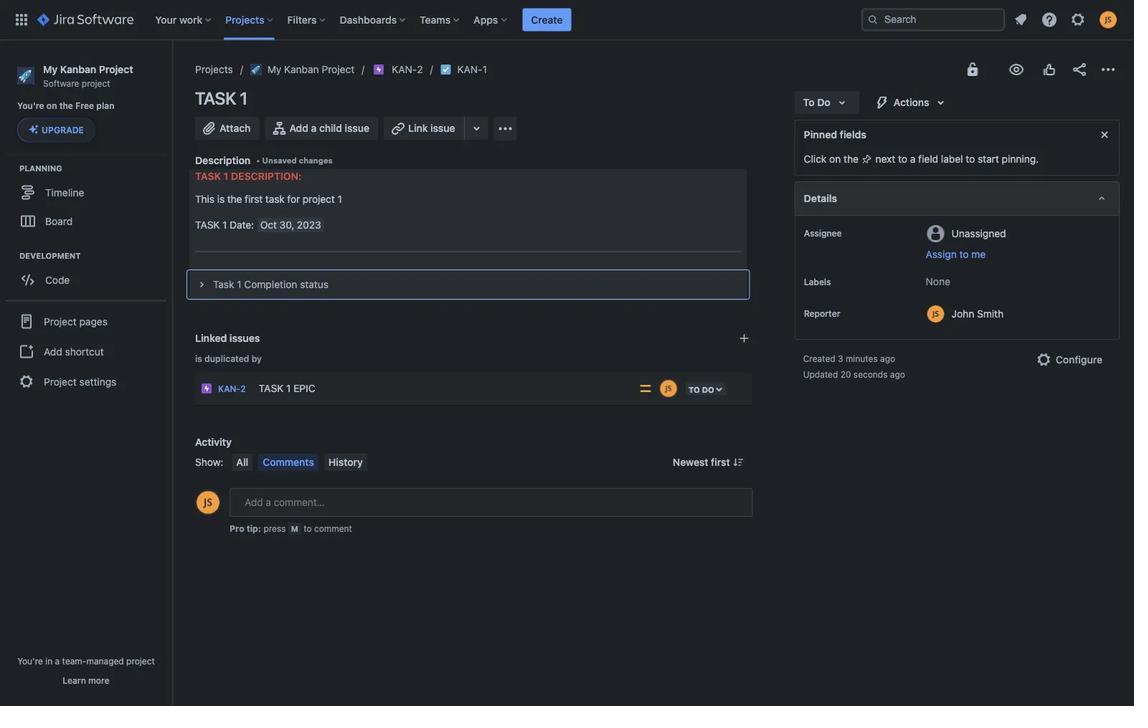 Task type: describe. For each thing, give the bounding box(es) containing it.
learn more
[[63, 676, 110, 686]]

in
[[45, 657, 53, 667]]

menu bar containing all
[[229, 454, 370, 472]]

projects button
[[221, 8, 279, 31]]

do
[[818, 97, 831, 108]]

project up add shortcut
[[44, 316, 77, 328]]

issues
[[230, 333, 260, 345]]

task for task 1 epic
[[259, 383, 284, 394]]

1 for task 1 description:
[[224, 170, 229, 182]]

profile image of john smith image
[[197, 492, 220, 515]]

by
[[252, 354, 262, 364]]

share image
[[1072, 61, 1089, 78]]

task for task 1
[[195, 88, 236, 108]]

0 horizontal spatial kan-
[[218, 384, 241, 394]]

development image
[[2, 247, 19, 264]]

newest first image
[[733, 457, 745, 469]]

epic image
[[373, 64, 385, 75]]

my kanban project
[[268, 64, 355, 75]]

planning group
[[7, 162, 172, 240]]

kan-1 link
[[458, 61, 487, 78]]

filters
[[288, 14, 317, 25]]

Search field
[[862, 8, 1006, 31]]

2023
[[297, 219, 321, 231]]

for
[[287, 193, 300, 205]]

history
[[329, 457, 363, 469]]

no restrictions image
[[965, 61, 982, 78]]

task 1 epic link
[[253, 375, 633, 403]]

your work button
[[151, 8, 217, 31]]

john smith image
[[660, 380, 678, 398]]

actions image
[[1100, 61, 1118, 78]]

attach button
[[195, 117, 259, 140]]

next to a field label to start pinning.
[[873, 153, 1039, 165]]

epic
[[294, 383, 316, 394]]

my for my kanban project
[[268, 64, 282, 75]]

project left epic "icon"
[[322, 64, 355, 75]]

john smith
[[952, 308, 1004, 320]]

watch options: you are not watching this issue, 0 people watching image
[[1008, 61, 1026, 78]]

task 1 completion status
[[213, 279, 329, 291]]

press
[[264, 524, 286, 534]]

add a child issue
[[290, 122, 370, 134]]

2 vertical spatial project
[[126, 657, 155, 667]]

completion
[[244, 279, 297, 291]]

show:
[[195, 457, 224, 469]]

child
[[319, 122, 342, 134]]

you're for you're on the free plan
[[17, 101, 44, 111]]

task 1 date: oct 30, 2023
[[195, 219, 321, 231]]

learn
[[63, 676, 86, 686]]

upgrade button
[[18, 119, 95, 142]]

project pages
[[44, 316, 108, 328]]

kanban for my kanban project
[[284, 64, 319, 75]]

development
[[19, 251, 81, 260]]

click
[[804, 153, 827, 165]]

duplicated
[[205, 354, 249, 364]]

newest
[[673, 457, 709, 469]]

the for you're
[[59, 101, 73, 111]]

board link
[[7, 207, 165, 236]]

development group
[[7, 250, 172, 299]]

1 horizontal spatial is
[[217, 193, 225, 205]]

activity
[[195, 437, 232, 449]]

first inside button
[[711, 457, 730, 469]]

you're on the free plan
[[17, 101, 115, 111]]

start
[[978, 153, 1000, 165]]

add for add shortcut
[[44, 346, 62, 358]]

assign to me
[[926, 249, 986, 261]]

hide message image
[[1097, 126, 1114, 144]]

you're in a team-managed project
[[17, 657, 155, 667]]

updated
[[804, 370, 839, 380]]

on for you're
[[47, 101, 57, 111]]

more
[[88, 676, 110, 686]]

date:
[[230, 219, 254, 231]]

task 1
[[195, 88, 248, 108]]

your profile and settings image
[[1100, 11, 1118, 28]]

configure link
[[1028, 349, 1112, 372]]

timeline
[[45, 187, 84, 198]]

comments button
[[259, 454, 319, 472]]

settings image
[[1070, 11, 1087, 28]]

task
[[213, 279, 234, 291]]

1 vertical spatial kan-2 link
[[218, 384, 246, 394]]

dashboards button
[[336, 8, 411, 31]]

seconds
[[854, 370, 888, 380]]

m
[[291, 525, 298, 534]]

actions
[[894, 97, 930, 108]]

to do
[[804, 97, 831, 108]]

details element
[[795, 182, 1120, 216]]

unsaved
[[262, 156, 297, 165]]

your work
[[155, 14, 203, 25]]

kan- for kan-2 link to the right
[[392, 64, 417, 75]]

vote options: no one has voted for this issue yet. image
[[1041, 61, 1059, 78]]

project down add shortcut
[[44, 376, 77, 388]]

attach
[[220, 122, 251, 134]]

task 1 description:
[[195, 170, 302, 182]]

primary element
[[9, 0, 862, 40]]

newest first
[[673, 457, 730, 469]]

oct
[[260, 219, 277, 231]]

created 3 minutes ago updated 20 seconds ago
[[804, 354, 906, 380]]

1 vertical spatial 2
[[241, 384, 246, 394]]

project inside "my kanban project software project"
[[82, 78, 110, 88]]

changes
[[299, 156, 333, 165]]

details
[[804, 193, 838, 205]]

assign
[[926, 249, 957, 261]]

labels
[[804, 277, 832, 287]]

link
[[408, 122, 428, 134]]

to left 'start'
[[966, 153, 976, 165]]

work
[[179, 14, 203, 25]]

me
[[972, 249, 986, 261]]

apps button
[[470, 8, 513, 31]]

add for add a child issue
[[290, 122, 309, 134]]



Task type: vqa. For each thing, say whether or not it's contained in the screenshot.
the middle -
no



Task type: locate. For each thing, give the bounding box(es) containing it.
is right this
[[217, 193, 225, 205]]

kan- for kan-1 link
[[458, 64, 483, 75]]

unassigned
[[952, 228, 1007, 239]]

a for you're in a team-managed project
[[55, 657, 60, 667]]

team-
[[62, 657, 86, 667]]

group
[[6, 300, 167, 402]]

project right for
[[303, 193, 335, 205]]

create
[[531, 14, 563, 25]]

1 vertical spatial ago
[[891, 370, 906, 380]]

1 horizontal spatial first
[[711, 457, 730, 469]]

all button
[[232, 454, 253, 472]]

1 right task 'icon'
[[483, 64, 487, 75]]

1 horizontal spatial kan-2 link
[[392, 61, 423, 78]]

2 down is duplicated by
[[241, 384, 246, 394]]

1 horizontal spatial on
[[830, 153, 841, 165]]

1 horizontal spatial add
[[290, 122, 309, 134]]

2 you're from the top
[[17, 657, 43, 667]]

john
[[952, 308, 975, 320]]

none
[[926, 276, 951, 288]]

0 vertical spatial you're
[[17, 101, 44, 111]]

1 down description
[[224, 170, 229, 182]]

projects up my kanban project image
[[226, 14, 265, 25]]

sidebar navigation image
[[156, 57, 188, 86]]

kan- left copy link to issue image
[[458, 64, 483, 75]]

1 for task 1 completion status
[[237, 279, 242, 291]]

0 vertical spatial kan-2 link
[[392, 61, 423, 78]]

2 vertical spatial a
[[55, 657, 60, 667]]

to left me
[[960, 249, 969, 261]]

kan- right epic "icon"
[[392, 64, 417, 75]]

to do button
[[795, 91, 860, 114]]

1 issue from the left
[[345, 122, 370, 134]]

project
[[99, 63, 133, 75], [322, 64, 355, 75], [44, 316, 77, 328], [44, 376, 77, 388]]

actions button
[[865, 91, 959, 114]]

tip:
[[247, 524, 261, 534]]

task for task 1 date: oct 30, 2023
[[195, 219, 220, 231]]

link issue button
[[384, 117, 465, 140]]

0 vertical spatial the
[[59, 101, 73, 111]]

task down this
[[195, 219, 220, 231]]

1 horizontal spatial kan-2
[[392, 64, 423, 75]]

kanban right my kanban project image
[[284, 64, 319, 75]]

appswitcher icon image
[[13, 11, 30, 28]]

upgrade
[[42, 125, 84, 135]]

2 horizontal spatial project
[[303, 193, 335, 205]]

status
[[300, 279, 329, 291]]

created
[[804, 354, 836, 364]]

comment
[[314, 524, 352, 534]]

timeline link
[[7, 178, 165, 207]]

projects up the task 1
[[195, 64, 233, 75]]

project settings
[[44, 376, 117, 388]]

reporter pin to top. only you can see pinned fields. image
[[844, 308, 855, 319]]

software
[[43, 78, 79, 88]]

link issue
[[408, 122, 455, 134]]

linked
[[195, 333, 227, 345]]

kan-2 right issue type: epic "icon"
[[218, 384, 246, 394]]

next
[[876, 153, 896, 165]]

is
[[217, 193, 225, 205], [195, 354, 202, 364]]

the for click
[[844, 153, 859, 165]]

a inside button
[[311, 122, 317, 134]]

add inside the add a child issue button
[[290, 122, 309, 134]]

my
[[43, 63, 58, 75], [268, 64, 282, 75]]

kan- right issue type: epic "icon"
[[218, 384, 241, 394]]

you're left in at the left of the page
[[17, 657, 43, 667]]

first
[[245, 193, 263, 205], [711, 457, 730, 469]]

a left child
[[311, 122, 317, 134]]

2 left task 'icon'
[[417, 64, 423, 75]]

link an issue image
[[739, 333, 751, 345]]

1 inside "dropdown button"
[[237, 279, 242, 291]]

on up upgrade 'button'
[[47, 101, 57, 111]]

•
[[256, 156, 260, 165]]

add inside add shortcut button
[[44, 346, 62, 358]]

add shortcut button
[[6, 338, 167, 366]]

the for this
[[227, 193, 242, 205]]

you're for you're in a team-managed project
[[17, 657, 43, 667]]

0 horizontal spatial my
[[43, 63, 58, 75]]

1 vertical spatial the
[[844, 153, 859, 165]]

2 vertical spatial the
[[227, 193, 242, 205]]

0 vertical spatial projects
[[226, 14, 265, 25]]

my kanban project image
[[250, 64, 262, 75]]

0 horizontal spatial add
[[44, 346, 62, 358]]

0 horizontal spatial issue
[[345, 122, 370, 134]]

0 horizontal spatial a
[[55, 657, 60, 667]]

banner
[[0, 0, 1135, 40]]

is down linked
[[195, 354, 202, 364]]

1 horizontal spatial my
[[268, 64, 282, 75]]

a left field
[[911, 153, 916, 165]]

2
[[417, 64, 423, 75], [241, 384, 246, 394]]

0 horizontal spatial is
[[195, 354, 202, 364]]

help image
[[1041, 11, 1059, 28]]

0 vertical spatial add
[[290, 122, 309, 134]]

1 kanban from the left
[[60, 63, 96, 75]]

my right my kanban project image
[[268, 64, 282, 75]]

project up plan
[[99, 63, 133, 75]]

ago right seconds
[[891, 370, 906, 380]]

project
[[82, 78, 110, 88], [303, 193, 335, 205], [126, 657, 155, 667]]

2 horizontal spatial kan-
[[458, 64, 483, 75]]

0 horizontal spatial the
[[59, 101, 73, 111]]

pinning.
[[1002, 153, 1039, 165]]

1 right the task
[[237, 279, 242, 291]]

on for click
[[830, 153, 841, 165]]

shortcut
[[65, 346, 104, 358]]

kan-
[[392, 64, 417, 75], [458, 64, 483, 75], [218, 384, 241, 394]]

my inside "my kanban project software project"
[[43, 63, 58, 75]]

kan-2 link right epic "icon"
[[392, 61, 423, 78]]

kanban up software
[[60, 63, 96, 75]]

is duplicated by
[[195, 354, 262, 364]]

my for my kanban project software project
[[43, 63, 58, 75]]

1 you're from the top
[[17, 101, 44, 111]]

assign to me button
[[926, 248, 1105, 262]]

kanban for my kanban project software project
[[60, 63, 96, 75]]

add
[[290, 122, 309, 134], [44, 346, 62, 358]]

the down task 1 description: on the top left of page
[[227, 193, 242, 205]]

description:
[[231, 170, 302, 182]]

on
[[47, 101, 57, 111], [830, 153, 841, 165]]

1 left epic
[[286, 383, 291, 394]]

0 vertical spatial a
[[311, 122, 317, 134]]

reporter
[[804, 309, 841, 319]]

0 horizontal spatial kan-2 link
[[218, 384, 246, 394]]

notifications image
[[1013, 11, 1030, 28]]

1 vertical spatial on
[[830, 153, 841, 165]]

0 vertical spatial first
[[245, 193, 263, 205]]

issue type: epic image
[[201, 383, 212, 395]]

1 right for
[[338, 193, 342, 205]]

2 my from the left
[[268, 64, 282, 75]]

pro
[[230, 524, 244, 534]]

1 up attach
[[240, 88, 248, 108]]

add app image
[[497, 120, 514, 137]]

a right in at the left of the page
[[55, 657, 60, 667]]

plan
[[96, 101, 115, 111]]

link web pages and more image
[[468, 120, 486, 137]]

group containing project pages
[[6, 300, 167, 402]]

kan-2 right epic "icon"
[[392, 64, 423, 75]]

on right click
[[830, 153, 841, 165]]

1 horizontal spatial issue
[[431, 122, 455, 134]]

minutes
[[846, 354, 878, 364]]

1 horizontal spatial 2
[[417, 64, 423, 75]]

1 vertical spatial project
[[303, 193, 335, 205]]

managed
[[86, 657, 124, 667]]

add left child
[[290, 122, 309, 134]]

search image
[[868, 14, 879, 25]]

0 vertical spatial on
[[47, 101, 57, 111]]

0 vertical spatial ago
[[881, 354, 896, 364]]

kan-1
[[458, 64, 487, 75]]

kan-2
[[392, 64, 423, 75], [218, 384, 246, 394]]

1 vertical spatial a
[[911, 153, 916, 165]]

1 horizontal spatial project
[[126, 657, 155, 667]]

to right next
[[899, 153, 908, 165]]

a for next to a field label to start pinning.
[[911, 153, 916, 165]]

smith
[[978, 308, 1004, 320]]

projects for projects popup button
[[226, 14, 265, 25]]

1 horizontal spatial kan-
[[392, 64, 417, 75]]

0 horizontal spatial kan-2
[[218, 384, 246, 394]]

first left task
[[245, 193, 263, 205]]

issue right the link
[[431, 122, 455, 134]]

settings
[[79, 376, 117, 388]]

my kanban project link
[[250, 61, 355, 78]]

3
[[838, 354, 844, 364]]

1 left date:
[[223, 219, 227, 231]]

2 kanban from the left
[[284, 64, 319, 75]]

project settings link
[[6, 366, 167, 398]]

to right m
[[304, 524, 312, 534]]

project up plan
[[82, 78, 110, 88]]

my up software
[[43, 63, 58, 75]]

kan-2 link right issue type: epic "icon"
[[218, 384, 246, 394]]

you're
[[17, 101, 44, 111], [17, 657, 43, 667]]

kanban inside my kanban project link
[[284, 64, 319, 75]]

task
[[265, 193, 285, 205]]

1 for task 1 date: oct 30, 2023
[[223, 219, 227, 231]]

task for task 1 description:
[[195, 170, 221, 182]]

0 horizontal spatial first
[[245, 193, 263, 205]]

priority: medium image
[[639, 382, 653, 396]]

history button
[[324, 454, 367, 472]]

copy link to issue image
[[484, 63, 496, 75]]

linked issues
[[195, 333, 260, 345]]

1 for kan-1
[[483, 64, 487, 75]]

ago up seconds
[[881, 354, 896, 364]]

add left the shortcut
[[44, 346, 62, 358]]

2 horizontal spatial the
[[844, 153, 859, 165]]

1 for task 1 epic
[[286, 383, 291, 394]]

the left free
[[59, 101, 73, 111]]

expand content image
[[193, 276, 210, 294]]

project pages link
[[6, 306, 167, 338]]

2 issue from the left
[[431, 122, 455, 134]]

task image
[[440, 64, 452, 75]]

1 my from the left
[[43, 63, 58, 75]]

1 vertical spatial add
[[44, 346, 62, 358]]

filters button
[[283, 8, 331, 31]]

code link
[[7, 266, 165, 295]]

2 horizontal spatial a
[[911, 153, 916, 165]]

description • unsaved changes
[[195, 155, 333, 167]]

1 horizontal spatial the
[[227, 193, 242, 205]]

20
[[841, 370, 852, 380]]

all
[[236, 457, 248, 469]]

add a child issue button
[[265, 117, 378, 140]]

code
[[45, 274, 70, 286]]

30,
[[280, 219, 294, 231]]

1 horizontal spatial kanban
[[284, 64, 319, 75]]

task 1 epic
[[259, 383, 316, 394]]

project inside "my kanban project software project"
[[99, 63, 133, 75]]

1 vertical spatial projects
[[195, 64, 233, 75]]

task down by
[[259, 383, 284, 394]]

planning image
[[2, 160, 19, 177]]

to
[[804, 97, 815, 108]]

0 vertical spatial 2
[[417, 64, 423, 75]]

newest first button
[[665, 454, 753, 472]]

1 for task 1
[[240, 88, 248, 108]]

comments
[[263, 457, 314, 469]]

0 vertical spatial is
[[217, 193, 225, 205]]

0 horizontal spatial 2
[[241, 384, 246, 394]]

assignee pin to top. only you can see pinned fields. image
[[845, 228, 857, 239]]

pinned fields
[[804, 129, 867, 141]]

labels pin to top. only you can see pinned fields. image
[[834, 276, 846, 288]]

the down 'fields'
[[844, 153, 859, 165]]

issue right child
[[345, 122, 370, 134]]

menu bar
[[229, 454, 370, 472]]

Add a comment… field
[[230, 489, 753, 517]]

projects link
[[195, 61, 233, 78]]

project right managed
[[126, 657, 155, 667]]

projects for projects link at the top left of the page
[[195, 64, 233, 75]]

field
[[919, 153, 939, 165]]

kanban inside "my kanban project software project"
[[60, 63, 96, 75]]

task down description
[[195, 170, 221, 182]]

pages
[[79, 316, 108, 328]]

0 horizontal spatial kanban
[[60, 63, 96, 75]]

description
[[195, 155, 251, 167]]

configure
[[1056, 354, 1103, 366]]

0 vertical spatial kan-2
[[392, 64, 423, 75]]

dashboards
[[340, 14, 397, 25]]

jira software image
[[37, 11, 134, 28], [37, 11, 134, 28]]

teams button
[[416, 8, 465, 31]]

1 vertical spatial you're
[[17, 657, 43, 667]]

0 vertical spatial project
[[82, 78, 110, 88]]

1 horizontal spatial a
[[311, 122, 317, 134]]

1 vertical spatial kan-2
[[218, 384, 246, 394]]

1 vertical spatial first
[[711, 457, 730, 469]]

you're up upgrade 'button'
[[17, 101, 44, 111]]

first left the newest first icon
[[711, 457, 730, 469]]

task down projects link at the top left of the page
[[195, 88, 236, 108]]

1 vertical spatial is
[[195, 354, 202, 364]]

teams
[[420, 14, 451, 25]]

to inside assign to me button
[[960, 249, 969, 261]]

1
[[483, 64, 487, 75], [240, 88, 248, 108], [224, 170, 229, 182], [338, 193, 342, 205], [223, 219, 227, 231], [237, 279, 242, 291], [286, 383, 291, 394]]

0 horizontal spatial project
[[82, 78, 110, 88]]

projects inside popup button
[[226, 14, 265, 25]]

create button
[[523, 8, 572, 31]]

0 horizontal spatial on
[[47, 101, 57, 111]]

banner containing your work
[[0, 0, 1135, 40]]

assignee
[[804, 228, 842, 238]]



